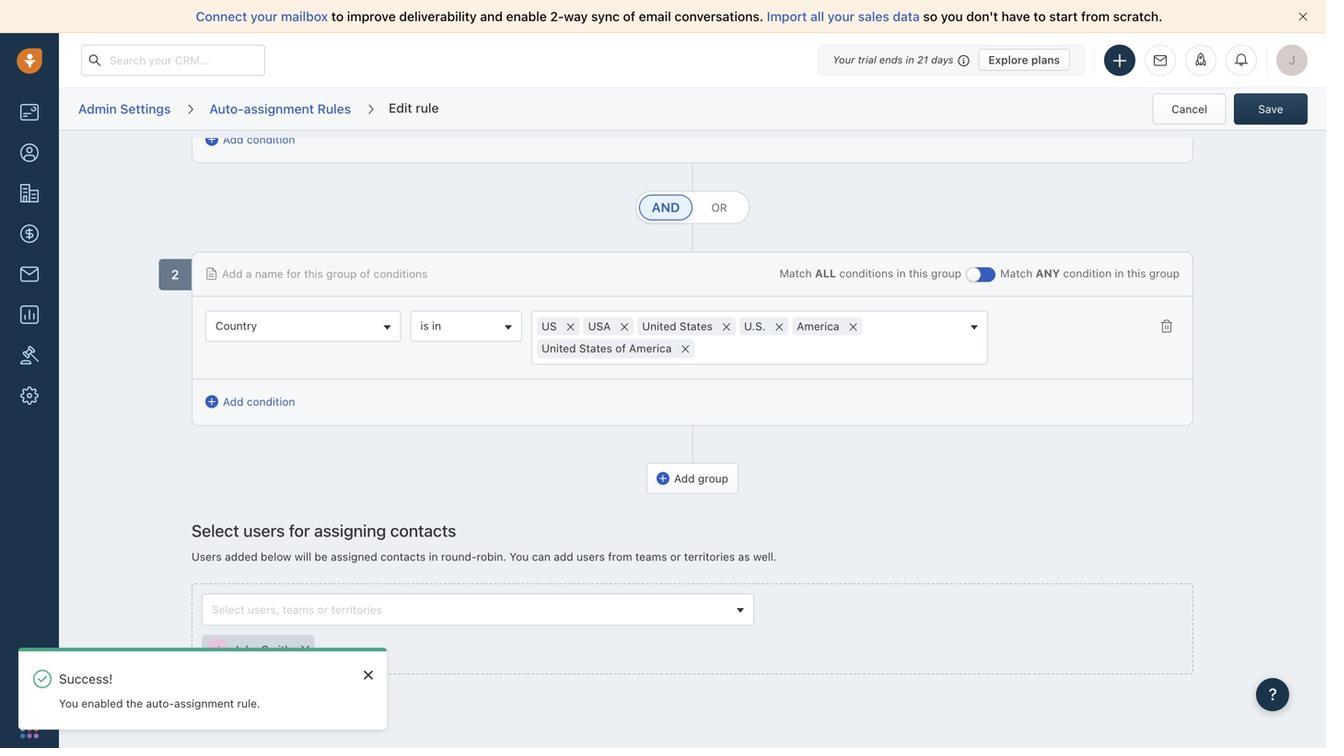 Task type: describe. For each thing, give the bounding box(es) containing it.
auto-assignment rules link
[[209, 95, 352, 124]]

success!
[[59, 672, 113, 687]]

below
[[261, 551, 292, 564]]

plans
[[1032, 53, 1060, 66]]

send email image
[[1154, 55, 1167, 67]]

1 vertical spatial or
[[670, 551, 681, 564]]

admin settings
[[78, 101, 171, 116]]

close image
[[1299, 12, 1308, 21]]

1 vertical spatial of
[[360, 268, 371, 281]]

territories
[[684, 551, 735, 564]]

days
[[931, 54, 954, 66]]

country button
[[205, 311, 401, 342]]

united for united states
[[642, 320, 677, 333]]

add group button
[[647, 463, 739, 495]]

scratch.
[[1113, 9, 1163, 24]]

× button for united states of america
[[676, 338, 695, 359]]

match all conditions in this group
[[780, 267, 962, 280]]

mailbox
[[281, 9, 328, 24]]

have
[[1002, 9, 1031, 24]]

this for name
[[304, 268, 323, 281]]

× for america
[[849, 316, 858, 336]]

in for condition
[[1115, 267, 1124, 280]]

can
[[532, 551, 551, 564]]

u.s.
[[744, 320, 766, 333]]

conversations.
[[675, 9, 764, 24]]

assigned
[[331, 551, 377, 564]]

you enabled the auto-assignment rule.
[[59, 698, 260, 711]]

deliverability
[[399, 9, 477, 24]]

2-
[[550, 9, 564, 24]]

don't
[[967, 9, 998, 24]]

connect
[[196, 9, 247, 24]]

phone element
[[11, 670, 48, 707]]

condition for first add condition link
[[247, 133, 295, 146]]

united states of america
[[542, 342, 672, 355]]

sales
[[858, 9, 890, 24]]

rule
[[416, 100, 439, 115]]

ends
[[880, 54, 903, 66]]

group for match any condition in this group
[[1150, 267, 1180, 280]]

admin settings link
[[77, 95, 172, 124]]

× for united states
[[722, 316, 732, 336]]

john smith
[[233, 644, 292, 657]]

× button for usa
[[616, 316, 634, 337]]

add condition for 2nd add condition link from the top
[[223, 396, 295, 409]]

a
[[246, 268, 252, 281]]

group inside button
[[698, 472, 729, 485]]

phone image
[[20, 679, 39, 697]]

settings
[[120, 101, 171, 116]]

properties image
[[20, 346, 39, 365]]

1 horizontal spatial or
[[712, 201, 727, 214]]

2 add condition link from the top
[[205, 394, 295, 411]]

country
[[216, 320, 257, 333]]

select users for assigning contacts
[[192, 521, 456, 541]]

way
[[564, 9, 588, 24]]

connect your mailbox link
[[196, 9, 331, 24]]

edit
[[389, 100, 412, 115]]

teams
[[636, 551, 667, 564]]

your trial ends in 21 days
[[833, 54, 954, 66]]

us
[[542, 320, 557, 333]]

in for ends
[[906, 54, 915, 66]]

in left round- at bottom left
[[429, 551, 438, 564]]

add inside button
[[674, 472, 695, 485]]

add left a
[[222, 268, 243, 281]]

close image
[[364, 670, 373, 681]]

0 vertical spatial america
[[797, 320, 840, 333]]

1 vertical spatial from
[[608, 551, 632, 564]]

admin
[[78, 101, 117, 116]]

0 vertical spatial for
[[287, 268, 301, 281]]

Select users, teams or territories search field
[[207, 600, 730, 620]]

rules
[[318, 101, 351, 116]]

0 horizontal spatial america
[[629, 342, 672, 355]]

1 vertical spatial condition
[[1064, 267, 1112, 280]]

0 vertical spatial you
[[510, 551, 529, 564]]

the
[[126, 698, 143, 711]]

explore
[[989, 53, 1029, 66]]

users added below will be assigned contacts in round-robin. you can add users from teams or territories as well.
[[192, 551, 777, 564]]

sync
[[591, 9, 620, 24]]

you
[[941, 9, 963, 24]]

be
[[315, 551, 328, 564]]

explore plans link
[[979, 49, 1070, 71]]

1 conditions from the left
[[840, 267, 894, 280]]

add down the country
[[223, 396, 244, 409]]

will
[[295, 551, 312, 564]]

match for match any condition in this group
[[1001, 267, 1033, 280]]

1 vertical spatial for
[[289, 521, 310, 541]]

united for united states of america
[[542, 342, 576, 355]]

this for conditions
[[909, 267, 928, 280]]

users
[[192, 551, 222, 564]]

smith
[[262, 644, 292, 657]]

name
[[255, 268, 284, 281]]

0 horizontal spatial you
[[59, 698, 78, 711]]

so
[[923, 9, 938, 24]]

× for united states of america
[[681, 338, 691, 358]]

0 horizontal spatial users
[[243, 521, 285, 541]]

cancel
[[1172, 103, 1208, 116]]

2 to from the left
[[1034, 9, 1046, 24]]

2 your from the left
[[828, 9, 855, 24]]

× button for us
[[562, 316, 580, 337]]

freshworks switcher image
[[20, 721, 39, 739]]

or link
[[693, 195, 746, 221]]

well.
[[753, 551, 777, 564]]



Task type: locate. For each thing, give the bounding box(es) containing it.
add condition down the country
[[223, 396, 295, 409]]

1 horizontal spatial united
[[642, 320, 677, 333]]

1 add condition from the top
[[223, 133, 295, 146]]

2 match from the left
[[1001, 267, 1033, 280]]

1 your from the left
[[251, 9, 278, 24]]

1 match from the left
[[780, 267, 812, 280]]

robin.
[[477, 551, 507, 564]]

1 horizontal spatial assignment
[[244, 101, 314, 116]]

3 this from the left
[[304, 268, 323, 281]]

to left start
[[1034, 9, 1046, 24]]

0 vertical spatial contacts
[[390, 521, 456, 541]]

× for usa
[[620, 316, 630, 336]]

contacts right assigned
[[381, 551, 426, 564]]

this for condition
[[1127, 267, 1146, 280]]

0 horizontal spatial or
[[670, 551, 681, 564]]

add a name for this group of conditions
[[222, 268, 428, 281]]

add condition down auto-assignment rules 'link'
[[223, 133, 295, 146]]

1 add condition link from the top
[[205, 131, 295, 148]]

0 vertical spatial users
[[243, 521, 285, 541]]

× for us
[[566, 316, 576, 336]]

2 vertical spatial condition
[[247, 396, 295, 409]]

0 vertical spatial states
[[680, 320, 713, 333]]

1 horizontal spatial america
[[797, 320, 840, 333]]

0 horizontal spatial conditions
[[374, 268, 428, 281]]

1 horizontal spatial users
[[577, 551, 605, 564]]

is in
[[421, 320, 441, 333]]

conditions right all
[[840, 267, 894, 280]]

states for united states
[[680, 320, 713, 333]]

0 horizontal spatial match
[[780, 267, 812, 280]]

united
[[642, 320, 677, 333], [542, 342, 576, 355]]

2 vertical spatial of
[[616, 342, 626, 355]]

in
[[906, 54, 915, 66], [897, 267, 906, 280], [1115, 267, 1124, 280], [432, 320, 441, 333], [429, 551, 438, 564]]

select
[[192, 521, 239, 541]]

usa
[[588, 320, 611, 333]]

your left mailbox in the top of the page
[[251, 9, 278, 24]]

0 horizontal spatial from
[[608, 551, 632, 564]]

you left the can
[[510, 551, 529, 564]]

1 horizontal spatial your
[[828, 9, 855, 24]]

assignment left rules
[[244, 101, 314, 116]]

group for add a name for this group of conditions
[[326, 268, 357, 281]]

match left any
[[1001, 267, 1033, 280]]

match for match all conditions in this group
[[780, 267, 812, 280]]

united up united states of america
[[642, 320, 677, 333]]

assignment inside 'link'
[[244, 101, 314, 116]]

save
[[1259, 103, 1284, 116]]

group for match all conditions in this group
[[931, 267, 962, 280]]

data
[[893, 9, 920, 24]]

states down usa
[[579, 342, 612, 355]]

and link
[[639, 195, 693, 221], [639, 195, 693, 221]]

match
[[780, 267, 812, 280], [1001, 267, 1033, 280]]

condition down country button
[[247, 396, 295, 409]]

× button down united states
[[676, 338, 695, 359]]

save button
[[1234, 94, 1308, 125]]

enabled
[[81, 698, 123, 711]]

2 conditions from the left
[[374, 268, 428, 281]]

your right all at the right of the page
[[828, 9, 855, 24]]

round-
[[441, 551, 477, 564]]

states left u.s. at the top right of page
[[680, 320, 713, 333]]

states for united states of america
[[579, 342, 612, 355]]

in right is
[[432, 320, 441, 333]]

email
[[639, 9, 671, 24]]

from
[[1081, 9, 1110, 24], [608, 551, 632, 564]]

john
[[233, 644, 258, 657]]

trial
[[858, 54, 877, 66]]

0 horizontal spatial states
[[579, 342, 612, 355]]

your
[[251, 9, 278, 24], [828, 9, 855, 24]]

america down all
[[797, 320, 840, 333]]

match any condition in this group
[[1001, 267, 1180, 280]]

rule.
[[237, 698, 260, 711]]

you down success!
[[59, 698, 78, 711]]

is
[[421, 320, 429, 333]]

states
[[680, 320, 713, 333], [579, 342, 612, 355]]

× down united states
[[681, 338, 691, 358]]

× button left u.s. at the top right of page
[[718, 316, 736, 337]]

assignment left rule.
[[174, 698, 234, 711]]

group
[[931, 267, 962, 280], [1150, 267, 1180, 280], [326, 268, 357, 281], [698, 472, 729, 485]]

0 vertical spatial or
[[712, 201, 727, 214]]

1 vertical spatial united
[[542, 342, 576, 355]]

assigning
[[314, 521, 386, 541]]

what's new image
[[1195, 53, 1208, 66]]

1 vertical spatial contacts
[[381, 551, 426, 564]]

× button right usa
[[616, 316, 634, 337]]

2 this from the left
[[1127, 267, 1146, 280]]

improve
[[347, 9, 396, 24]]

america
[[797, 320, 840, 333], [629, 342, 672, 355]]

0 horizontal spatial united
[[542, 342, 576, 355]]

for right name
[[287, 268, 301, 281]]

america down united states
[[629, 342, 672, 355]]

× for u.s.
[[775, 316, 785, 336]]

or
[[712, 201, 727, 214], [670, 551, 681, 564]]

for
[[287, 268, 301, 281], [289, 521, 310, 541]]

add condition link down auto-
[[205, 131, 295, 148]]

1 vertical spatial add condition
[[223, 396, 295, 409]]

1 vertical spatial you
[[59, 698, 78, 711]]

in for conditions
[[897, 267, 906, 280]]

contacts
[[390, 521, 456, 541], [381, 551, 426, 564]]

× button for america
[[844, 316, 863, 337]]

0 vertical spatial add condition
[[223, 133, 295, 146]]

add condition link down the country
[[205, 394, 295, 411]]

0 horizontal spatial your
[[251, 9, 278, 24]]

0 vertical spatial from
[[1081, 9, 1110, 24]]

0 horizontal spatial this
[[304, 268, 323, 281]]

× down the match all conditions in this group
[[849, 316, 858, 336]]

0 vertical spatial condition
[[247, 133, 295, 146]]

auto-assignment rules
[[209, 101, 351, 116]]

start
[[1050, 9, 1078, 24]]

× button down the match all conditions in this group
[[844, 316, 863, 337]]

condition down auto-assignment rules 'link'
[[247, 133, 295, 146]]

1 vertical spatial states
[[579, 342, 612, 355]]

added
[[225, 551, 258, 564]]

1 horizontal spatial conditions
[[840, 267, 894, 280]]

import all your sales data link
[[767, 9, 923, 24]]

in inside button
[[432, 320, 441, 333]]

1 horizontal spatial you
[[510, 551, 529, 564]]

enable
[[506, 9, 547, 24]]

1 horizontal spatial this
[[909, 267, 928, 280]]

× button for u.s.
[[770, 316, 789, 337]]

0 vertical spatial united
[[642, 320, 677, 333]]

you
[[510, 551, 529, 564], [59, 698, 78, 711]]

1 horizontal spatial match
[[1001, 267, 1033, 280]]

Search your CRM... text field
[[81, 45, 265, 76]]

1 horizontal spatial states
[[680, 320, 713, 333]]

conditions
[[840, 267, 894, 280], [374, 268, 428, 281]]

add condition for first add condition link
[[223, 133, 295, 146]]

any
[[1036, 267, 1060, 280]]

to right mailbox in the top of the page
[[331, 9, 344, 24]]

1 horizontal spatial to
[[1034, 9, 1046, 24]]

import
[[767, 9, 807, 24]]

connect your mailbox to improve deliverability and enable 2-way sync of email conversations. import all your sales data so you don't have to start from scratch.
[[196, 9, 1163, 24]]

your
[[833, 54, 855, 66]]

1 this from the left
[[909, 267, 928, 280]]

united states
[[642, 320, 713, 333]]

× button right u.s. at the top right of page
[[770, 316, 789, 337]]

1 vertical spatial add condition link
[[205, 394, 295, 411]]

for up will
[[289, 521, 310, 541]]

0 horizontal spatial assignment
[[174, 698, 234, 711]]

this
[[909, 267, 928, 280], [1127, 267, 1146, 280], [304, 268, 323, 281]]

contacts up round- at bottom left
[[390, 521, 456, 541]]

to
[[331, 9, 344, 24], [1034, 9, 1046, 24]]

condition for 2nd add condition link from the top
[[247, 396, 295, 409]]

add
[[554, 551, 574, 564]]

× right u.s. at the top right of page
[[775, 316, 785, 336]]

in right any
[[1115, 267, 1124, 280]]

in left 21
[[906, 54, 915, 66]]

match left all
[[780, 267, 812, 280]]

in right all
[[897, 267, 906, 280]]

add group
[[674, 472, 729, 485]]

as
[[738, 551, 750, 564]]

1 to from the left
[[331, 9, 344, 24]]

1 vertical spatial assignment
[[174, 698, 234, 711]]

21
[[918, 54, 928, 66]]

0 vertical spatial add condition link
[[205, 131, 295, 148]]

edit rule
[[389, 100, 439, 115]]

condition right any
[[1064, 267, 1112, 280]]

from left teams
[[608, 551, 632, 564]]

all
[[811, 9, 824, 24]]

and
[[480, 9, 503, 24], [652, 200, 680, 215], [654, 201, 678, 214]]

is in button
[[410, 311, 522, 342]]

add condition
[[223, 133, 295, 146], [223, 396, 295, 409]]

cancel button
[[1153, 94, 1227, 125]]

× left u.s. at the top right of page
[[722, 316, 732, 336]]

add down auto-
[[223, 133, 244, 146]]

× button
[[562, 316, 580, 337], [616, 316, 634, 337], [718, 316, 736, 337], [770, 316, 789, 337], [844, 316, 863, 337], [676, 338, 695, 359]]

all
[[815, 267, 836, 280]]

auto-
[[146, 698, 174, 711]]

× button right us
[[562, 316, 580, 337]]

users right 'add' on the bottom of page
[[577, 551, 605, 564]]

0 vertical spatial assignment
[[244, 101, 314, 116]]

× button for united states
[[718, 316, 736, 337]]

from right start
[[1081, 9, 1110, 24]]

×
[[566, 316, 576, 336], [620, 316, 630, 336], [722, 316, 732, 336], [775, 316, 785, 336], [849, 316, 858, 336], [681, 338, 691, 358]]

add up territories
[[674, 472, 695, 485]]

2 add condition from the top
[[223, 396, 295, 409]]

united down us
[[542, 342, 576, 355]]

0 horizontal spatial to
[[331, 9, 344, 24]]

explore plans
[[989, 53, 1060, 66]]

1 vertical spatial users
[[577, 551, 605, 564]]

of
[[623, 9, 636, 24], [360, 268, 371, 281], [616, 342, 626, 355]]

× right usa
[[620, 316, 630, 336]]

users up the below
[[243, 521, 285, 541]]

1 vertical spatial america
[[629, 342, 672, 355]]

2 horizontal spatial this
[[1127, 267, 1146, 280]]

× right us
[[566, 316, 576, 336]]

auto-
[[209, 101, 244, 116]]

0 vertical spatial of
[[623, 9, 636, 24]]

1 horizontal spatial from
[[1081, 9, 1110, 24]]

conditions up is
[[374, 268, 428, 281]]



Task type: vqa. For each thing, say whether or not it's contained in the screenshot.
EXPLORE PLANS button
no



